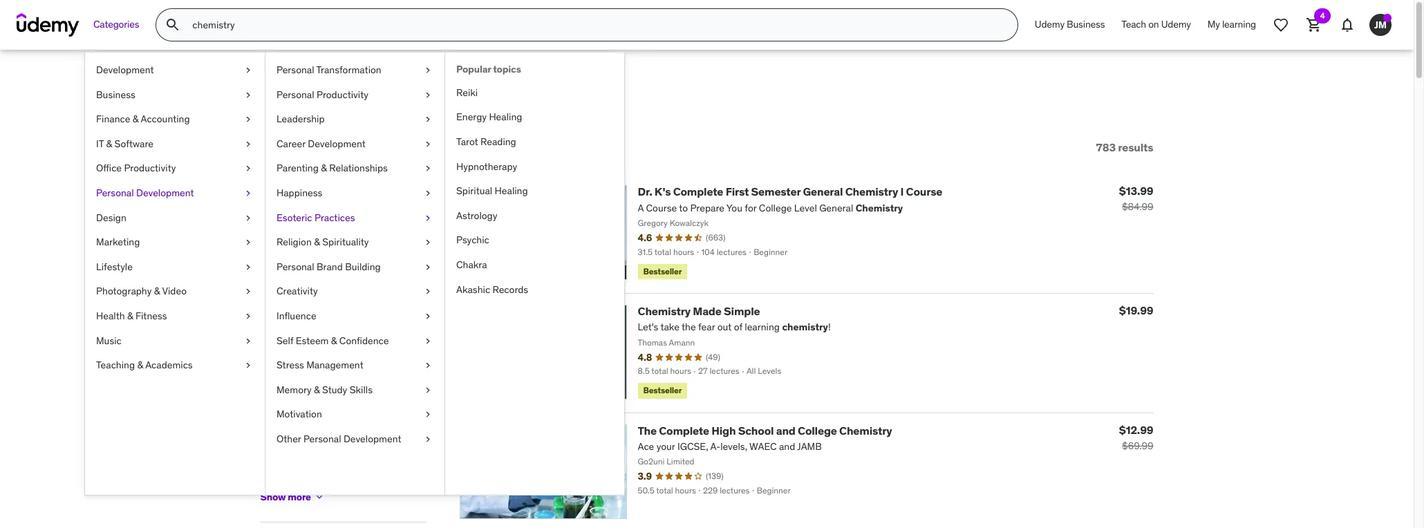 Task type: locate. For each thing, give the bounding box(es) containing it.
$13.99 $84.99
[[1120, 184, 1154, 213]]

results down transformation on the left of page
[[305, 82, 377, 110]]

xsmall image for influence
[[423, 310, 434, 323]]

chemistry left i
[[846, 185, 899, 199]]

management
[[307, 359, 364, 372]]

udemy business link
[[1027, 8, 1114, 41]]

2 udemy from the left
[[1162, 18, 1192, 31]]

0 vertical spatial healing
[[489, 111, 522, 123]]

hypnotherapy link
[[445, 155, 625, 179]]

xsmall image inside personal transformation link
[[423, 64, 434, 77]]

results for 783 results for "chemistry"
[[305, 82, 377, 110]]

xsmall image inside memory & study skills link
[[423, 384, 434, 397]]

0 vertical spatial business
[[1067, 18, 1105, 31]]

leadership
[[277, 113, 325, 125]]

0 vertical spatial results
[[305, 82, 377, 110]]

xsmall image
[[423, 64, 434, 77], [243, 88, 254, 102], [423, 88, 434, 102], [423, 162, 434, 176], [243, 211, 254, 225], [423, 211, 434, 225], [243, 261, 254, 274], [423, 261, 434, 274], [243, 310, 254, 323], [243, 334, 254, 348], [243, 359, 254, 373], [423, 359, 434, 373], [423, 384, 434, 397], [260, 390, 271, 401], [260, 440, 271, 451]]

business up finance
[[96, 88, 135, 101]]

xsmall image inside motivation link
[[423, 408, 434, 422]]

psychic link
[[445, 228, 625, 253]]

k's
[[655, 185, 671, 199]]

xsmall image inside religion & spirituality link
[[423, 236, 434, 250]]

healing up reading on the top left of the page
[[489, 111, 522, 123]]

filter
[[286, 140, 313, 154]]

(16)
[[300, 438, 316, 451]]

0 vertical spatial 783
[[260, 82, 300, 110]]

0 vertical spatial up
[[352, 235, 363, 248]]

&
[[133, 113, 139, 125], [106, 137, 112, 150], [321, 162, 327, 175], [344, 235, 350, 248], [314, 236, 320, 248], [344, 260, 350, 272], [154, 285, 160, 298], [127, 310, 133, 322], [331, 334, 337, 347], [137, 359, 143, 372], [314, 384, 320, 396]]

1 vertical spatial results
[[1119, 140, 1154, 154]]

tarot reading
[[456, 136, 516, 148]]

wishlist image
[[1273, 17, 1290, 33]]

& left video
[[154, 285, 160, 298]]

xsmall image inside the lifestyle 'link'
[[243, 261, 254, 274]]

1 udemy from the left
[[1035, 18, 1065, 31]]

xsmall image inside leadership link
[[423, 113, 434, 126]]

& left 4.5
[[314, 236, 320, 248]]

practices
[[315, 211, 355, 224]]

health
[[96, 310, 125, 322]]

parenting
[[277, 162, 319, 175]]

ratings button
[[260, 197, 402, 213]]

xsmall image for design
[[243, 211, 254, 225]]

xsmall image inside development link
[[243, 64, 254, 77]]

xsmall image inside health & fitness link
[[243, 310, 254, 323]]

healing for energy healing
[[489, 111, 522, 123]]

1 vertical spatial up
[[353, 260, 364, 272]]

xsmall image inside the other personal development link
[[423, 433, 434, 446]]

business left teach
[[1067, 18, 1105, 31]]

results
[[305, 82, 377, 110], [1119, 140, 1154, 154]]

xsmall image inside happiness link
[[423, 187, 434, 200]]

1 horizontal spatial productivity
[[317, 88, 369, 101]]

xsmall image inside office productivity link
[[243, 162, 254, 176]]

& down career development
[[321, 162, 327, 175]]

other
[[277, 433, 301, 445]]

chemistry
[[846, 185, 899, 199], [638, 304, 691, 318], [840, 424, 893, 437]]

categories button
[[85, 8, 148, 41]]

xsmall image for memory & study skills
[[423, 384, 434, 397]]

personal productivity
[[277, 88, 369, 101]]

building
[[345, 261, 381, 273]]

transformation
[[316, 64, 382, 76]]

office productivity
[[96, 162, 176, 175]]

1 horizontal spatial 783
[[1097, 140, 1116, 154]]

xsmall image inside teaching & academics 'link'
[[243, 359, 254, 373]]

on
[[1149, 18, 1160, 31]]

finance
[[96, 113, 130, 125]]

personal for personal productivity
[[277, 88, 314, 101]]

xsmall image for health & fitness
[[243, 310, 254, 323]]

1 vertical spatial productivity
[[124, 162, 176, 175]]

results inside status
[[1119, 140, 1154, 154]]

other personal development
[[277, 433, 401, 445]]

semester
[[752, 185, 801, 199]]

1 vertical spatial business
[[96, 88, 135, 101]]

marketing link
[[85, 230, 265, 255]]

productivity inside office productivity link
[[124, 162, 176, 175]]

xsmall image for leadership
[[423, 113, 434, 126]]

teach on udemy link
[[1114, 8, 1200, 41]]

up left the (272)
[[352, 235, 363, 248]]

you have alerts image
[[1384, 14, 1392, 22]]

xsmall image inside esoteric practices 'link'
[[423, 211, 434, 225]]

xsmall image inside creativity link
[[423, 285, 434, 299]]

categories
[[93, 18, 139, 31]]

xsmall image inside the marketing link
[[243, 236, 254, 250]]

1 vertical spatial 783
[[1097, 140, 1116, 154]]

0 vertical spatial productivity
[[317, 88, 369, 101]]

personal down religion
[[277, 261, 314, 273]]

healing down hypnotherapy link
[[495, 185, 528, 197]]

0 horizontal spatial results
[[305, 82, 377, 110]]

العربية
[[277, 414, 298, 426]]

memory & study skills link
[[266, 378, 445, 403]]

xsmall image inside business link
[[243, 88, 254, 102]]

development up "parenting & relationships"
[[308, 137, 366, 150]]

first
[[726, 185, 749, 199]]

1 horizontal spatial udemy
[[1162, 18, 1192, 31]]

confidence
[[340, 334, 389, 347]]

4 link
[[1298, 8, 1331, 41]]

xsmall image inside career development link
[[423, 137, 434, 151]]

productivity up personal development
[[124, 162, 176, 175]]

xsmall image inside personal brand building link
[[423, 261, 434, 274]]

4.0 & up (464)
[[328, 260, 392, 272]]

personal for personal brand building
[[277, 261, 314, 273]]

0 horizontal spatial udemy
[[1035, 18, 1065, 31]]

teaching & academics link
[[85, 354, 265, 378]]

& for memory & study skills
[[314, 384, 320, 396]]

results up $13.99 at the top right
[[1119, 140, 1154, 154]]

xsmall image inside "personal development" link
[[243, 187, 254, 200]]

4
[[1321, 10, 1326, 21]]

& right teaching
[[137, 359, 143, 372]]

english (684)
[[277, 389, 337, 401]]

business inside business link
[[96, 88, 135, 101]]

xsmall image for happiness
[[423, 187, 434, 200]]

career
[[277, 137, 306, 150]]

& for parenting & relationships
[[321, 162, 327, 175]]

up for 4.0 & up
[[353, 260, 364, 272]]

0 horizontal spatial productivity
[[124, 162, 176, 175]]

high
[[712, 424, 736, 437]]

xsmall image inside design link
[[243, 211, 254, 225]]

memory & study skills
[[277, 384, 373, 396]]

photography & video
[[96, 285, 187, 298]]

music
[[96, 334, 122, 347]]

and
[[777, 424, 796, 437]]

personal up design
[[96, 187, 134, 199]]

xsmall image inside the music 'link'
[[243, 334, 254, 348]]

xsmall image inside personal productivity link
[[423, 88, 434, 102]]

personal up personal productivity
[[277, 64, 314, 76]]

reading
[[481, 136, 516, 148]]

chemistry right college
[[840, 424, 893, 437]]

personal
[[277, 64, 314, 76], [277, 88, 314, 101], [96, 187, 134, 199], [277, 261, 314, 273], [304, 433, 341, 445]]

complete right k's
[[673, 185, 724, 199]]

& for teaching & academics
[[137, 359, 143, 372]]

xsmall image for finance & accounting
[[243, 113, 254, 126]]

productivity inside personal productivity link
[[317, 88, 369, 101]]

personal development link
[[85, 181, 265, 206]]

& inside 'link'
[[137, 359, 143, 372]]

& right '4.0'
[[344, 260, 350, 272]]

study
[[322, 384, 347, 396]]

fitness
[[135, 310, 167, 322]]

office productivity link
[[85, 157, 265, 181]]

0 vertical spatial chemistry
[[846, 185, 899, 199]]

akashic
[[456, 283, 490, 296]]

xsmall image inside influence "link"
[[423, 310, 434, 323]]

0 vertical spatial complete
[[673, 185, 724, 199]]

spiritual healing link
[[445, 179, 625, 204]]

& right it
[[106, 137, 112, 150]]

1 vertical spatial healing
[[495, 185, 528, 197]]

& for 4.0 & up (464)
[[344, 260, 350, 272]]

xsmall image inside 'it & software' link
[[243, 137, 254, 151]]

results for 783 results
[[1119, 140, 1154, 154]]

development down office productivity link
[[136, 187, 194, 199]]

my
[[1208, 18, 1221, 31]]

xsmall image for office productivity
[[243, 162, 254, 176]]

xsmall image inside show more button
[[314, 492, 325, 503]]

up left (464)
[[353, 260, 364, 272]]

& right 'health'
[[127, 310, 133, 322]]

records
[[493, 283, 529, 296]]

& right finance
[[133, 113, 139, 125]]

lifestyle link
[[85, 255, 265, 280]]

teaching & academics
[[96, 359, 193, 372]]

1 horizontal spatial business
[[1067, 18, 1105, 31]]

xsmall image inside photography & video link
[[243, 285, 254, 299]]

religion
[[277, 236, 312, 248]]

stress management
[[277, 359, 364, 372]]

filter button
[[260, 126, 322, 169]]

school
[[738, 424, 774, 437]]

business
[[1067, 18, 1105, 31], [96, 88, 135, 101]]

xsmall image
[[243, 64, 254, 77], [243, 113, 254, 126], [423, 113, 434, 126], [243, 137, 254, 151], [423, 137, 434, 151], [243, 162, 254, 176], [243, 187, 254, 200], [423, 187, 434, 200], [243, 236, 254, 250], [423, 236, 434, 250], [243, 285, 254, 299], [423, 285, 434, 299], [423, 310, 434, 323], [423, 334, 434, 348], [423, 408, 434, 422], [260, 415, 271, 426], [423, 433, 434, 446], [260, 464, 271, 475], [314, 492, 325, 503]]

0 horizontal spatial business
[[96, 88, 135, 101]]

xsmall image inside the parenting & relationships link
[[423, 162, 434, 176]]

personal transformation
[[277, 64, 382, 76]]

development link
[[85, 58, 265, 83]]

chemistry left made
[[638, 304, 691, 318]]

submit search image
[[165, 17, 181, 33]]

stress management link
[[266, 354, 445, 378]]

xsmall image inside the self esteem & confidence link
[[423, 334, 434, 348]]

personal brand building
[[277, 261, 381, 273]]

dr. k's complete first semester general chemistry i course link
[[638, 185, 943, 199]]

astrology link
[[445, 204, 625, 228]]

& right 4.5
[[344, 235, 350, 248]]

productivity down transformation on the left of page
[[317, 88, 369, 101]]

psychic
[[456, 234, 490, 246]]

self esteem & confidence
[[277, 334, 389, 347]]

personal for personal development
[[96, 187, 134, 199]]

& left study
[[314, 384, 320, 396]]

complete
[[673, 185, 724, 199], [659, 424, 710, 437]]

xsmall image inside the finance & accounting link
[[243, 113, 254, 126]]

783 inside status
[[1097, 140, 1116, 154]]

0 horizontal spatial 783
[[260, 82, 300, 110]]

finance & accounting link
[[85, 107, 265, 132]]

personal up leadership
[[277, 88, 314, 101]]

spiritual healing
[[456, 185, 528, 197]]

music link
[[85, 329, 265, 354]]

xsmall image inside stress management link
[[423, 359, 434, 373]]

2 vertical spatial chemistry
[[840, 424, 893, 437]]

xsmall image for teaching & academics
[[243, 359, 254, 373]]

other personal development link
[[266, 427, 445, 452]]

(464)
[[369, 260, 392, 272]]

stress
[[277, 359, 304, 372]]

up
[[352, 235, 363, 248], [353, 260, 364, 272]]

xsmall image for religion & spirituality
[[423, 236, 434, 250]]

1 horizontal spatial results
[[1119, 140, 1154, 154]]

development down motivation link
[[344, 433, 401, 445]]

it & software
[[96, 137, 154, 150]]

complete right the
[[659, 424, 710, 437]]



Task type: describe. For each thing, give the bounding box(es) containing it.
up for 4.5 & up
[[352, 235, 363, 248]]

Search for anything text field
[[190, 13, 1001, 37]]

(34)
[[303, 414, 320, 426]]

xsmall image for other personal development
[[423, 433, 434, 446]]

xsmall image for creativity
[[423, 285, 434, 299]]

reiki link
[[445, 81, 625, 105]]

accounting
[[141, 113, 190, 125]]

xsmall image for personal transformation
[[423, 64, 434, 77]]

astrology
[[456, 209, 498, 222]]

xsmall image for esoteric practices
[[423, 211, 434, 225]]

esteem
[[296, 334, 329, 347]]

memory
[[277, 384, 312, 396]]

783 results
[[1097, 140, 1154, 154]]

parenting & relationships link
[[266, 157, 445, 181]]

development down categories dropdown button
[[96, 64, 154, 76]]

xsmall image for stress management
[[423, 359, 434, 373]]

português
[[277, 487, 322, 500]]

esoteric
[[277, 211, 312, 224]]

& for health & fitness
[[127, 310, 133, 322]]

हिन्दी
[[277, 438, 295, 451]]

career development link
[[266, 132, 445, 157]]

हिन्दी (16)
[[277, 438, 316, 451]]

783 results for "chemistry"
[[260, 82, 541, 110]]

العربية (34)
[[277, 414, 320, 426]]

& up the language dropdown button
[[331, 334, 337, 347]]

chakra
[[456, 259, 487, 271]]

notifications image
[[1340, 17, 1356, 33]]

design
[[96, 211, 126, 224]]

skills
[[350, 384, 373, 396]]

$13.99
[[1120, 184, 1154, 198]]

chemistry made simple
[[638, 304, 760, 318]]

1 vertical spatial complete
[[659, 424, 710, 437]]

jm link
[[1365, 8, 1398, 41]]

1 vertical spatial chemistry
[[638, 304, 691, 318]]

xsmall image for photography & video
[[243, 285, 254, 299]]

the complete high school and college chemistry
[[638, 424, 893, 437]]

show more button
[[260, 484, 325, 511]]

topics
[[493, 63, 521, 75]]

4.5
[[328, 235, 342, 248]]

productivity for office productivity
[[124, 162, 176, 175]]

xsmall image for motivation
[[423, 408, 434, 422]]

xsmall image for it & software
[[243, 137, 254, 151]]

design link
[[85, 206, 265, 230]]

xsmall image for show more
[[314, 492, 325, 503]]

more
[[288, 491, 311, 503]]

& for photography & video
[[154, 285, 160, 298]]

hypnotherapy
[[456, 160, 517, 173]]

(272)
[[369, 235, 391, 248]]

personal development
[[96, 187, 194, 199]]

brand
[[317, 261, 343, 273]]

teach
[[1122, 18, 1147, 31]]

spiritual
[[456, 185, 493, 197]]

parenting & relationships
[[277, 162, 388, 175]]

personal down (34)
[[304, 433, 341, 445]]

personal for personal transformation
[[277, 64, 314, 76]]

jm
[[1375, 18, 1387, 31]]

xsmall image for personal brand building
[[423, 261, 434, 274]]

"chemistry"
[[415, 82, 541, 110]]

business link
[[85, 83, 265, 107]]

reiki
[[456, 86, 478, 99]]

happiness link
[[266, 181, 445, 206]]

motivation link
[[266, 403, 445, 427]]

shopping cart with 4 items image
[[1307, 17, 1323, 33]]

783 for 783 results for "chemistry"
[[260, 82, 300, 110]]

akashic records link
[[445, 278, 625, 302]]

productivity for personal productivity
[[317, 88, 369, 101]]

finance & accounting
[[96, 113, 190, 125]]

783 results status
[[1097, 140, 1154, 154]]

personal brand building link
[[266, 255, 445, 280]]

learning
[[1223, 18, 1257, 31]]

xsmall image for self esteem & confidence
[[423, 334, 434, 348]]

academics
[[145, 359, 193, 372]]

xsmall image for business
[[243, 88, 254, 102]]

$12.99
[[1120, 423, 1154, 437]]

chemistry for dr. k's complete first semester general chemistry i course
[[846, 185, 899, 199]]

udemy image
[[17, 13, 80, 37]]

akashic records
[[456, 283, 529, 296]]

chemistry for the complete high school and college chemistry
[[840, 424, 893, 437]]

chakra link
[[445, 253, 625, 278]]

xsmall image for personal development
[[243, 187, 254, 200]]

popular
[[456, 63, 491, 75]]

esoteric practices link
[[266, 206, 445, 230]]

influence link
[[266, 304, 445, 329]]

healing for spiritual healing
[[495, 185, 528, 197]]

& for it & software
[[106, 137, 112, 150]]

my learning link
[[1200, 8, 1265, 41]]

$69.99
[[1123, 440, 1154, 452]]

software
[[115, 137, 154, 150]]

dr. k's complete first semester general chemistry i course
[[638, 185, 943, 199]]

relationships
[[329, 162, 388, 175]]

small image
[[269, 141, 283, 155]]

made
[[693, 304, 722, 318]]

& for finance & accounting
[[133, 113, 139, 125]]

xsmall image for development
[[243, 64, 254, 77]]

self esteem & confidence link
[[266, 329, 445, 354]]

my learning
[[1208, 18, 1257, 31]]

business inside udemy business link
[[1067, 18, 1105, 31]]

health & fitness
[[96, 310, 167, 322]]

popular topics
[[456, 63, 521, 75]]

college
[[798, 424, 837, 437]]

& for 4.5 & up (272)
[[344, 235, 350, 248]]

udemy business
[[1035, 18, 1105, 31]]

$84.99
[[1122, 201, 1154, 213]]

xsmall image for music
[[243, 334, 254, 348]]

xsmall image for lifestyle
[[243, 261, 254, 274]]

happiness
[[277, 187, 323, 199]]

xsmall image for personal productivity
[[423, 88, 434, 102]]

esoteric practices element
[[445, 53, 625, 495]]

4.0
[[328, 260, 342, 272]]

photography & video link
[[85, 280, 265, 304]]

783 for 783 results
[[1097, 140, 1116, 154]]

health & fitness link
[[85, 304, 265, 329]]

xsmall image for career development
[[423, 137, 434, 151]]

4.5 & up (272)
[[328, 235, 391, 248]]

xsmall image for marketing
[[243, 236, 254, 250]]

lifestyle
[[96, 261, 133, 273]]

xsmall image for parenting & relationships
[[423, 162, 434, 176]]

& for religion & spirituality
[[314, 236, 320, 248]]



Task type: vqa. For each thing, say whether or not it's contained in the screenshot.
most
no



